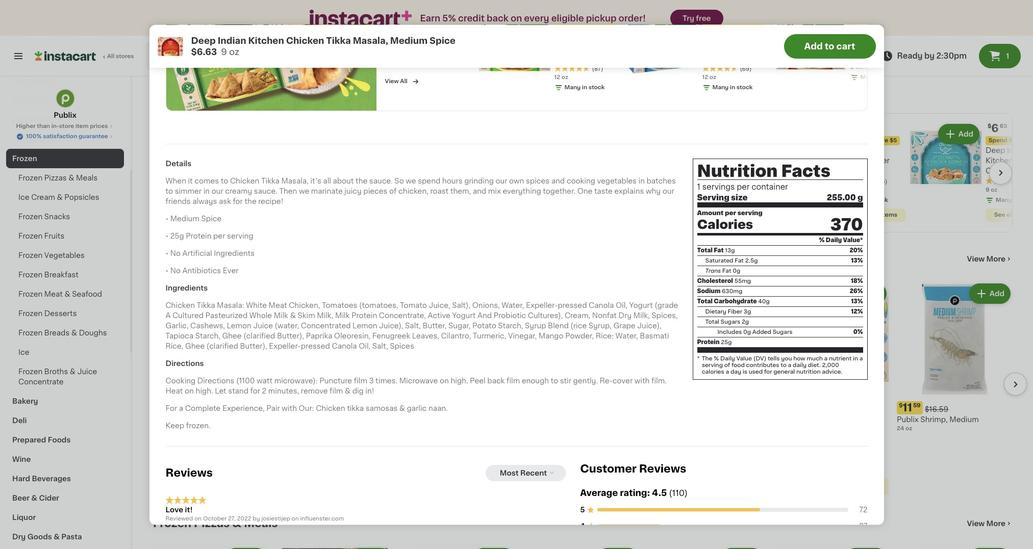 Task type: describe. For each thing, give the bounding box(es) containing it.
good
[[171, 417, 191, 424]]

on right microwave
[[440, 378, 449, 385]]

breads
[[44, 330, 70, 337]]

on left "every"
[[511, 14, 522, 22]]

• 25g protein per serving
[[166, 233, 254, 240]]

2022
[[237, 517, 251, 523]]

vegetables
[[44, 252, 85, 259]]

spice up • 25g protein per serving
[[201, 216, 222, 223]]

0 horizontal spatial oil,
[[359, 343, 371, 350]]

1 vertical spatial sauce.
[[254, 188, 278, 195]]

more for frozen pizzas & meals
[[987, 521, 1006, 528]]

wine link
[[6, 450, 124, 470]]

paprika
[[306, 333, 333, 340]]

0 vertical spatial (110)
[[580, 179, 593, 185]]

spend $20, save $5 for (87)
[[558, 25, 614, 31]]

many in stock down keep frozen.
[[163, 447, 204, 452]]

chicken inside real good foods low carb orange chicken bowl
[[182, 427, 211, 434]]

contributes
[[747, 363, 780, 369]]

time
[[401, 36, 422, 44]]

butter,
[[423, 323, 447, 330]]

0 vertical spatial and
[[552, 178, 565, 185]]

2
[[262, 388, 267, 395]]

is
[[743, 370, 748, 376]]

1 horizontal spatial sauce.
[[370, 178, 393, 185]]

0 horizontal spatial (clarified
[[207, 343, 238, 350]]

$20, inside product group
[[862, 138, 874, 143]]

marinate
[[311, 188, 343, 195]]

spice for deep indian kitchen chicken tikka masala, medium spice $6.63 9 oz
[[430, 36, 456, 44]]

spend
[[418, 178, 441, 185]]

1 vertical spatial ingredients
[[166, 285, 208, 292]]

2 milk, from the left
[[634, 313, 650, 320]]

$ 3 33 for 2nd the $3.33 original price: $4.65 element from left
[[403, 403, 423, 414]]

2 vertical spatial protein
[[698, 340, 720, 346]]

$6.63 element inside product group
[[838, 122, 907, 135]]

frozen link
[[6, 149, 124, 168]]

1 horizontal spatial (clarified
[[244, 333, 275, 340]]

to inside cooking directions (1100 watt microwave): puncture film 3 times. microwave on high. peel back film enough to stir gently. re-cover with film. heat on high. let stand for 2 minutes, remove film & dig in!
[[551, 378, 559, 385]]

0 vertical spatial high.
[[451, 378, 468, 385]]

25g for protein
[[722, 340, 733, 346]]

0 horizontal spatial water,
[[502, 302, 525, 310]]

hard beverages link
[[6, 470, 124, 489]]

for inside * the % daily value (dv) tells you how much a nutrient in a serving of food contributes to a daily diet. 2,000 calories a day is used for general nutrition advice.
[[765, 370, 773, 376]]

9 up see eligible ite button
[[986, 187, 990, 193]]

eligible for deep indian kitchen coc
[[1007, 212, 1029, 218]]

4 for 4 19
[[159, 403, 167, 414]]

directions inside cooking directions (1100 watt microwave): puncture film 3 times. microwave on high. peel back film enough to stir gently. re-cover with film. heat on high. let stand for 2 minutes, remove film & dig in!
[[197, 378, 235, 385]]

8
[[851, 65, 855, 70]]

1 vertical spatial starch,
[[195, 333, 221, 340]]

our:
[[299, 406, 314, 413]]

0 vertical spatial 0g
[[733, 269, 741, 274]]

per for container
[[737, 184, 750, 191]]

hours
[[443, 178, 463, 185]]

1 horizontal spatial film
[[354, 378, 368, 385]]

0 vertical spatial daily
[[827, 238, 842, 244]]

foods inside real good foods low carb orange chicken bowl
[[193, 417, 215, 424]]

$5 for (87)
[[607, 25, 614, 31]]

0 vertical spatial salt,
[[405, 323, 421, 330]]

liquor
[[12, 515, 36, 522]]

1 vertical spatial $6.63 element
[[774, 402, 889, 415]]

deep for deep indian kitchen chicken tikka masala, medium spice $6.63 9 oz
[[191, 36, 216, 44]]

view more link for on sale now
[[968, 254, 1014, 264]]

to down when
[[166, 188, 173, 195]]

0 horizontal spatial salt,
[[373, 343, 388, 350]]

ice for ice
[[18, 349, 29, 356]]

9 for chicken
[[838, 187, 842, 193]]

2 $3.33 original price: $4.65 element from the left
[[401, 402, 517, 415]]

ready by 2:30pm link
[[882, 50, 968, 62]]

to inside button
[[825, 42, 835, 50]]

1 vertical spatial and
[[473, 188, 487, 195]]

0 horizontal spatial pressed
[[301, 343, 330, 350]]

roast
[[431, 188, 449, 195]]

0 horizontal spatial we
[[299, 188, 310, 195]]

see eligible items for chicken
[[847, 212, 898, 218]]

1 juice), from the left
[[379, 323, 404, 330]]

mix
[[488, 188, 501, 195]]

wine
[[12, 456, 31, 464]]

1 vertical spatial (110)
[[670, 490, 688, 498]]

diet.
[[809, 363, 821, 369]]

0 horizontal spatial our
[[212, 188, 223, 195]]

chicken inside chicken tikka masala: white meat chicken, tomatoes (tomatoes, tomato juice, salt), onions, water, expeller-pressed canola oil, yogurt (grade a cultured pasteurized whole milk & skim milk, milk protein concentrate, active yogurt and probiotic cultures), cream, nonfat dry milk, spices, garlic, cashews, lemon juice (water, concentrated lemon juice), salt, butter, sugar, potato starch, syrup blend (rice syrup, grape juice), tapioca starch, ghee (clarified butter), paprika oleoresin, fenugreek leaves, cilantro, turmeric, vinegar, mango powder, rice: water, basmati rice, ghee (clarified butter), expeller-pressed canola oil, salt, spices
[[166, 302, 195, 310]]

snacks & candy
[[12, 136, 73, 143]]

many in stock down each
[[861, 75, 901, 81]]

1 lemon from the left
[[227, 323, 252, 330]]

0 horizontal spatial snacks
[[12, 136, 39, 143]]

general
[[774, 370, 796, 376]]

a right for
[[179, 406, 183, 413]]

product group containing 4
[[153, 282, 269, 456]]

beverages inside the beverages link
[[12, 97, 51, 104]]

1 milk from the left
[[274, 313, 289, 320]]

1 vertical spatial pizzas
[[194, 519, 230, 529]]

12 for (69)
[[703, 75, 709, 81]]

0 vertical spatial directions
[[166, 361, 204, 368]]

& right october
[[232, 519, 242, 529]]

2 horizontal spatial film
[[507, 378, 520, 385]]

0 horizontal spatial canola
[[332, 343, 357, 350]]

1 horizontal spatial expeller-
[[526, 302, 558, 310]]

eligible right "every"
[[552, 14, 584, 22]]

1 $3.33 original price: $4.65 element from the left
[[277, 402, 393, 415]]

& inside frozen broths & juice concentrate
[[70, 369, 76, 376]]

spices
[[526, 178, 550, 185]]

many in stock up see eligible ite
[[997, 198, 1034, 203]]

0%
[[854, 330, 864, 336]]

5
[[581, 507, 585, 514]]

broths
[[44, 369, 68, 376]]

prepared
[[12, 437, 46, 444]]

many in stock down "naan."
[[412, 447, 452, 452]]

tikka inside "deep indian kitchen chicken tikka masala, medium spice $6.63 9 oz"
[[326, 36, 351, 44]]

see eligible items for curry,
[[699, 212, 750, 218]]

experience,
[[223, 406, 265, 413]]

0 horizontal spatial pizzas
[[44, 175, 67, 182]]

publix inside pickup at 1640 publix way popup button
[[826, 52, 850, 60]]

ice for ice cream & popsicles
[[18, 194, 29, 201]]

dry inside 'link'
[[12, 534, 26, 541]]

& left eggs
[[34, 78, 40, 85]]

save inside product group
[[876, 138, 889, 143]]

kitchen for deep indian kitchen butter chicken
[[838, 157, 866, 164]]

chicken inside deep indian kitchen samosas, chicken tikka, medium spice
[[851, 55, 880, 62]]

seafood inside the meat & seafood link
[[41, 116, 71, 124]]

& inside "link"
[[57, 194, 63, 201]]

$6.63
[[191, 47, 217, 56]]

1 horizontal spatial pressed
[[558, 302, 587, 310]]

real good foods low carb orange chicken bowl
[[153, 417, 251, 434]]

on right josiestijep
[[292, 517, 299, 523]]

a inside it's time for a samosa!
[[439, 36, 445, 44]]

1 33 from the left
[[291, 403, 299, 409]]

1 vertical spatial frozen pizzas & meals link
[[153, 518, 278, 530]]

salt),
[[452, 302, 471, 310]]

0 vertical spatial oil,
[[616, 302, 628, 310]]

juice,
[[429, 302, 451, 310]]

recent
[[521, 470, 547, 478]]

fiber
[[728, 310, 743, 315]]

save for (69)
[[740, 25, 753, 31]]

frozen for frozen fruits link
[[18, 233, 43, 240]]

masala, for deep indian kitchen chicken tikka masala, medium spice $6.63 9 oz
[[353, 36, 388, 44]]

for inside cooking directions (1100 watt microwave): puncture film 3 times. microwave on high. peel back film enough to stir gently. re-cover with film. heat on high. let stand for 2 minutes, remove film & dig in!
[[250, 388, 260, 395]]

2 $4.65 from the left
[[427, 406, 448, 414]]

of inside * the % daily value (dv) tells you how much a nutrient in a serving of food contributes to a daily diet. 2,000 calories a day is used for general nutrition advice.
[[725, 363, 731, 369]]

0 vertical spatial butter),
[[277, 333, 304, 340]]

love it! reviewed on october 27, 2022 by josiestijep on influenster.com
[[166, 507, 344, 523]]

0 vertical spatial frozen pizzas & meals link
[[6, 168, 124, 188]]

all for deep indian kitchen potato and pea samosas on a plate with mint tamarind chutney and green chilis image at the top left of the page
[[400, 79, 408, 85]]

masala, inside when it comes to chicken tikka masala, it's all about the sauce. so we spend hours grinding our own spices and cooking vegetables in batches to simmer in our creamy sauce. then we marinate juicy pieces of chicken, roast them, and mix everything together. one taste explains why our friends always ask for the recipe!
[[282, 178, 309, 185]]

1 horizontal spatial we
[[406, 178, 416, 185]]

20%
[[850, 248, 864, 254]]

spend for (87)
[[558, 25, 577, 31]]

total for saturated fat 2.5g
[[698, 248, 713, 254]]

product group containing deep indian kitchen chicken curry, medium spice
[[615, 122, 759, 224]]

0 horizontal spatial serving
[[227, 233, 254, 240]]

0 vertical spatial protein
[[186, 233, 212, 240]]

view all for deep indian kitchen potato and pea samosas on a plate with mint tamarind chutney and green chilis image at the top left of the page
[[385, 79, 408, 85]]

chicken inside when it comes to chicken tikka masala, it's all about the sauce. so we spend hours grinding our own spices and cooking vegetables in batches to simmer in our creamy sauce. then we marinate juicy pieces of chicken, roast them, and mix everything together. one taste explains why our friends always ask for the recipe!
[[230, 178, 260, 185]]

spend inside product group
[[841, 138, 860, 143]]

leaves,
[[412, 333, 440, 340]]

1 horizontal spatial water,
[[616, 333, 639, 340]]

kitchen for deep indian kitchen chicken curry, medium spice
[[690, 157, 718, 164]]

1 $4.65 from the left
[[303, 406, 323, 414]]

$ inside $ 6 63
[[988, 124, 992, 129]]

masala, for deep indian kitchen chicken tikka masala, medium spice
[[562, 167, 590, 175]]

frozen vegetables link
[[6, 246, 124, 266]]

1 horizontal spatial sugars
[[773, 330, 793, 336]]

2 horizontal spatial our
[[663, 188, 675, 195]]

1 horizontal spatial starch,
[[498, 323, 524, 330]]

1 horizontal spatial the
[[356, 178, 368, 185]]

saturated fat 2.5g
[[706, 259, 758, 264]]

1 vertical spatial the
[[245, 198, 257, 205]]

• for • no antibiotics ever
[[166, 268, 169, 275]]

all
[[323, 178, 331, 185]]

• for • no artificial ingredients
[[166, 250, 169, 258]]

2 33 from the left
[[415, 403, 423, 409]]

view more for frozen pizzas & meals
[[968, 521, 1006, 528]]

0 horizontal spatial meat
[[12, 116, 31, 124]]

creamy
[[225, 188, 252, 195]]

a right nutrient
[[860, 357, 864, 362]]

4.5
[[653, 490, 668, 498]]

express icon image
[[310, 10, 412, 27]]

1 horizontal spatial reviews
[[640, 464, 687, 475]]

& down the than
[[41, 136, 47, 143]]

no for antibiotics
[[170, 268, 181, 275]]

0 vertical spatial %
[[820, 238, 825, 244]]

times.
[[376, 378, 398, 385]]

pickup
[[766, 52, 793, 60]]

higher than in-store item prices link
[[16, 123, 114, 131]]

2 horizontal spatial 3
[[407, 403, 414, 414]]

deli link
[[6, 412, 124, 431]]

1 vertical spatial meat
[[44, 291, 63, 298]]

low
[[217, 417, 232, 424]]

items for deep indian kitchen butter chicken
[[882, 212, 898, 218]]

garlic
[[407, 406, 427, 413]]

orange
[[153, 427, 180, 434]]

to up creamy
[[221, 178, 228, 185]]

$6.41
[[178, 406, 197, 414]]

deep indian kitchen chicken tikka masala box and food plated image
[[154, 114, 364, 232]]

1 horizontal spatial ingredients
[[214, 250, 255, 258]]

with inside cooking directions (1100 watt microwave): puncture film 3 times. microwave on high. peel back film enough to stir gently. re-cover with film. heat on high. let stand for 2 minutes, remove film & dig in!
[[635, 378, 650, 385]]

medium inside deep indian kitchen chicken tikka masala, medium spice
[[542, 178, 571, 185]]

9 oz for deep indian kitchen chicken curry, medium spice
[[690, 187, 702, 193]]

2 vertical spatial total
[[706, 320, 720, 326]]

13% for total carbohydrate 40g
[[852, 299, 864, 305]]

1 vertical spatial ghee
[[185, 343, 205, 350]]

product group containing 6
[[911, 122, 1034, 224]]

8 each
[[851, 65, 870, 70]]

frozen vegetables
[[18, 252, 85, 259]]

(water,
[[275, 323, 299, 330]]

0 vertical spatial ghee
[[222, 333, 242, 340]]

frozen for frozen vegetables link
[[18, 252, 43, 259]]

indian for deep indian kitchen coc
[[1008, 147, 1030, 154]]

deep indian kitchen chicken tikka masala, medium spice $6.63 9 oz
[[191, 36, 456, 56]]

nonfat
[[593, 313, 617, 320]]

store
[[59, 124, 74, 129]]

12 for (87)
[[555, 75, 561, 81]]

deep indian kitchen coc
[[986, 147, 1034, 175]]

no for artificial
[[170, 250, 181, 258]]

it's time for a samosa!
[[385, 36, 445, 55]]

$ down minutes,
[[279, 403, 283, 409]]

$ left 'garlic'
[[403, 403, 407, 409]]

pieces
[[364, 188, 388, 195]]

chicken inside deep indian kitchen chicken tikka masala, medium spice
[[572, 157, 601, 164]]

save for (87)
[[592, 25, 605, 31]]

indian for deep indian kitchen butter chicken
[[860, 147, 882, 154]]

back inside cooking directions (1100 watt microwave): puncture film 3 times. microwave on high. peel back film enough to stir gently. re-cover with film. heat on high. let stand for 2 minutes, remove film & dig in!
[[488, 378, 505, 385]]

$16.59
[[926, 406, 949, 414]]

dig
[[353, 388, 364, 395]]

pickup
[[587, 14, 617, 22]]

0 horizontal spatial reviews
[[166, 468, 213, 479]]

indian for deep indian kitchen chicken curry, medium spice
[[712, 147, 734, 154]]

calories
[[698, 219, 754, 231]]

deep for deep indian kitchen coc
[[986, 147, 1006, 154]]

(123)
[[728, 179, 742, 185]]

63
[[1001, 124, 1008, 129]]

own
[[510, 178, 525, 185]]

1 horizontal spatial 0g
[[744, 330, 752, 336]]

$5 inside product group
[[890, 138, 898, 143]]

nutrition
[[698, 164, 778, 180]]

kitchen for deep indian kitchen chicken tikka masala, medium spice
[[542, 157, 570, 164]]

& inside cooking directions (1100 watt microwave): puncture film 3 times. microwave on high. peel back film enough to stir gently. re-cover with film. heat on high. let stand for 2 minutes, remove film & dig in!
[[345, 388, 351, 395]]

cooking
[[166, 378, 196, 385]]

ask
[[219, 198, 231, 205]]

1 horizontal spatial yogurt
[[630, 302, 653, 310]]

0 vertical spatial serving
[[738, 210, 763, 217]]

includes 0g added sugars
[[718, 330, 793, 336]]

view more for on sale now
[[968, 256, 1006, 263]]

basmati
[[640, 333, 670, 340]]

a up 2,000
[[825, 357, 828, 362]]

2g
[[742, 320, 750, 326]]

indian for deep indian kitchen chicken tikka masala, medium spice
[[564, 147, 586, 154]]

powder,
[[566, 333, 594, 340]]

0 vertical spatial all
[[107, 54, 114, 59]]

& up 100%
[[33, 116, 39, 124]]

ice cream & popsicles link
[[6, 188, 124, 207]]

on down "cooking"
[[185, 388, 194, 395]]

* the % daily value (dv) tells you how much a nutrient in a serving of food contributes to a daily diet. 2,000 calories a day is used for general nutrition advice.
[[698, 357, 864, 376]]

medium inside deep indian kitchen chicken curry, medium spice
[[714, 167, 743, 175]]

frozen for frozen breads & doughs link
[[18, 330, 43, 337]]

tikka inside when it comes to chicken tikka masala, it's all about the sauce. so we spend hours grinding our own spices and cooking vegetables in batches to simmer in our creamy sauce. then we marinate juicy pieces of chicken, roast them, and mix everything together. one taste explains why our friends always ask for the recipe!
[[261, 178, 280, 185]]

0 vertical spatial by
[[925, 52, 935, 60]]

tikka inside deep indian kitchen chicken tikka masala, medium spice
[[542, 167, 561, 175]]

by inside love it! reviewed on october 27, 2022 by josiestijep on influenster.com
[[253, 517, 260, 523]]

for inside when it comes to chicken tikka masala, it's all about the sauce. so we spend hours grinding our own spices and cooking vegetables in batches to simmer in our creamy sauce. then we marinate juicy pieces of chicken, roast them, and mix everything together. one taste explains why our friends always ask for the recipe!
[[233, 198, 243, 205]]

many in stock down the (87)
[[565, 85, 605, 91]]

juice inside chicken tikka masala: white meat chicken, tomatoes (tomatoes, tomato juice, salt), onions, water, expeller-pressed canola oil, yogurt (grade a cultured pasteurized whole milk & skim milk, milk protein concentrate, active yogurt and probiotic cultures), cream, nonfat dry milk, spices, garlic, cashews, lemon juice (water, concentrated lemon juice), salt, butter, sugar, potato starch, syrup blend (rice syrup, grape juice), tapioca starch, ghee (clarified butter), paprika oleoresin, fenugreek leaves, cilantro, turmeric, vinegar, mango powder, rice: water, basmati rice, ghee (clarified butter), expeller-pressed canola oil, salt, spices
[[253, 323, 273, 330]]

on left october
[[195, 517, 202, 523]]

0 horizontal spatial per
[[213, 233, 225, 240]]

beverages link
[[6, 91, 124, 110]]

& up "frozen desserts" link
[[65, 291, 70, 298]]

0 horizontal spatial with
[[282, 406, 297, 413]]

cilantro,
[[441, 333, 471, 340]]

40g
[[759, 299, 770, 305]]

0 horizontal spatial sugars
[[721, 320, 741, 326]]

tikka inside chicken tikka masala: white meat chicken, tomatoes (tomatoes, tomato juice, salt), onions, water, expeller-pressed canola oil, yogurt (grade a cultured pasteurized whole milk & skim milk, milk protein concentrate, active yogurt and probiotic cultures), cream, nonfat dry milk, spices, garlic, cashews, lemon juice (water, concentrated lemon juice), salt, butter, sugar, potato starch, syrup blend (rice syrup, grape juice), tapioca starch, ghee (clarified butter), paprika oleoresin, fenugreek leaves, cilantro, turmeric, vinegar, mango powder, rice: water, basmati rice, ghee (clarified butter), expeller-pressed canola oil, salt, spices
[[197, 302, 215, 310]]

foods inside prepared foods link
[[48, 437, 71, 444]]

spend $20, save $5 inside product group
[[841, 138, 898, 143]]

chicken inside deep indian kitchen chicken curry, medium spice
[[720, 157, 749, 164]]

& right breads
[[71, 330, 77, 337]]

bakery
[[12, 398, 38, 405]]

instacart logo image
[[35, 50, 96, 62]]

9 for tikka
[[542, 187, 546, 193]]

• no artificial ingredients
[[166, 250, 255, 258]]

& inside chicken tikka masala: white meat chicken, tomatoes (tomatoes, tomato juice, salt), onions, water, expeller-pressed canola oil, yogurt (grade a cultured pasteurized whole milk & skim milk, milk protein concentrate, active yogurt and probiotic cultures), cream, nonfat dry milk, spices, garlic, cashews, lemon juice (water, concentrated lemon juice), salt, butter, sugar, potato starch, syrup blend (rice syrup, grape juice), tapioca starch, ghee (clarified butter), paprika oleoresin, fenugreek leaves, cilantro, turmeric, vinegar, mango powder, rice: water, basmati rice, ghee (clarified butter), expeller-pressed canola oil, salt, spices
[[290, 313, 296, 320]]

0 horizontal spatial film
[[330, 388, 343, 395]]

on sale now
[[153, 254, 225, 264]]

$4.19 original price: $6.41 element
[[153, 402, 269, 415]]

satisfaction
[[43, 134, 77, 139]]

1 horizontal spatial meals
[[244, 519, 278, 529]]

1 vertical spatial 1
[[698, 184, 701, 191]]

frozen for the topmost frozen pizzas & meals link
[[18, 175, 43, 182]]

indian for deep indian kitchen samosas, chicken tikka, medium spice
[[872, 35, 894, 42]]

27,
[[228, 517, 236, 523]]

see eligible items button for curry,
[[690, 209, 759, 222]]



Task type: locate. For each thing, give the bounding box(es) containing it.
1 see eligible items from the left
[[699, 212, 750, 218]]

1 12 from the left
[[555, 75, 561, 81]]

protein
[[186, 233, 212, 240], [352, 313, 377, 320], [698, 340, 720, 346]]

% right 'the'
[[714, 357, 720, 362]]

per for serving
[[726, 210, 737, 217]]

comes
[[195, 178, 219, 185]]

• for • 25g protein per serving
[[166, 233, 169, 240]]

view
[[385, 79, 399, 85], [373, 180, 387, 186], [968, 256, 986, 263], [968, 521, 986, 528]]

0 vertical spatial back
[[487, 14, 509, 22]]

puncture
[[320, 378, 352, 385]]

ready by 2:30pm
[[898, 52, 968, 60]]

0 horizontal spatial milk
[[274, 313, 289, 320]]

1 vertical spatial all
[[400, 79, 408, 85]]

see for 6
[[995, 212, 1006, 218]]

deep for deep indian kitchen butter chicken
[[838, 147, 858, 154]]

2 see eligible items button from the left
[[838, 209, 907, 222]]

syrup,
[[589, 323, 612, 330]]

film up dig
[[354, 378, 368, 385]]

13%
[[852, 259, 864, 264], [852, 299, 864, 305]]

ghee down tapioca
[[185, 343, 205, 350]]

2 9 oz from the left
[[690, 187, 702, 193]]

2 no from the top
[[170, 268, 181, 275]]

pressed up cream,
[[558, 302, 587, 310]]

publix up store
[[54, 112, 76, 119]]

2 $ 3 33 from the left
[[403, 403, 423, 414]]

watt
[[257, 378, 273, 385]]

milk, up concentrated
[[317, 313, 334, 320]]

lemon down pasteurized
[[227, 323, 252, 330]]

1 vertical spatial 0g
[[744, 330, 752, 336]]

& up (water,
[[290, 313, 296, 320]]

$6.63 element
[[838, 122, 907, 135], [774, 402, 889, 415]]

1 vertical spatial with
[[282, 406, 297, 413]]

4 down 5
[[581, 524, 586, 531]]

deep inside deep indian kitchen chicken tikka masala, medium spice
[[542, 147, 562, 154]]

2 see from the left
[[847, 212, 858, 218]]

2 12 oz from the left
[[703, 75, 717, 81]]

spice inside "deep indian kitchen chicken tikka masala, medium spice $6.63 9 oz"
[[430, 36, 456, 44]]

2 horizontal spatial spend $20, save $5
[[841, 138, 898, 143]]

1 vertical spatial high.
[[196, 388, 213, 395]]

prepared foods link
[[6, 431, 124, 450]]

2 horizontal spatial $20,
[[862, 138, 874, 143]]

spice down 5%
[[430, 36, 456, 44]]

frozen pizzas & meals down it! on the bottom left of the page
[[153, 519, 278, 529]]

(dv)
[[754, 357, 767, 362]]

1 horizontal spatial 12 oz
[[703, 75, 717, 81]]

items for deep indian kitchen chicken curry, medium spice
[[734, 212, 750, 218]]

3 up in!
[[369, 378, 374, 385]]

18%
[[852, 279, 864, 285]]

product group containing 11
[[898, 282, 1014, 433]]

beverages up "cider"
[[32, 476, 71, 483]]

with right pair
[[282, 406, 297, 413]]

spice inside deep indian kitchen samosas, chicken tikka, medium spice
[[882, 65, 902, 72]]

spend for (69)
[[706, 25, 725, 31]]

1 horizontal spatial by
[[925, 52, 935, 60]]

then
[[279, 188, 297, 195]]

frozen for frozen meat & seafood link
[[18, 291, 43, 298]]

0 horizontal spatial frozen pizzas & meals link
[[6, 168, 124, 188]]

2 milk from the left
[[335, 313, 350, 320]]

2 ice from the top
[[18, 349, 29, 356]]

many in stock down (94)
[[849, 198, 889, 203]]

27
[[860, 524, 868, 531]]

0 horizontal spatial starch,
[[195, 333, 221, 340]]

2 lemon from the left
[[353, 323, 378, 330]]

1 see eligible items button from the left
[[690, 209, 759, 222]]

to inside * the % daily value (dv) tells you how much a nutrient in a serving of food contributes to a daily diet. 2,000 calories a day is used for general nutrition advice.
[[781, 363, 787, 369]]

0 horizontal spatial spend
[[558, 25, 577, 31]]

1 inside 1 button
[[1007, 53, 1010, 60]]

seafood inside frozen meat & seafood link
[[72, 291, 102, 298]]

butter), down (water,
[[277, 333, 304, 340]]

spice for deep indian kitchen samosas, chicken tikka, medium spice
[[882, 65, 902, 72]]

lemon
[[227, 323, 252, 330], [353, 323, 378, 330]]

publix for publix
[[54, 112, 76, 119]]

all stores link
[[35, 42, 135, 70]]

0 horizontal spatial see eligible items button
[[690, 209, 759, 222]]

3 see from the left
[[995, 212, 1006, 218]]

0 vertical spatial view more
[[968, 256, 1006, 263]]

used
[[749, 370, 763, 376]]

1 vertical spatial butter),
[[240, 343, 267, 350]]

items
[[734, 212, 750, 218], [882, 212, 898, 218]]

more for on sale now
[[987, 256, 1006, 263]]

0g down 2g at the right of the page
[[744, 330, 752, 336]]

0 vertical spatial masala,
[[353, 36, 388, 44]]

higher than in-store item prices
[[16, 124, 108, 129]]

9 oz for deep indian kitchen butter chicken
[[838, 187, 850, 193]]

samosa!
[[385, 47, 425, 55]]

indian for deep indian kitchen chicken tikka masala, medium spice $6.63 9 oz
[[218, 36, 246, 44]]

& right broths at the left
[[70, 369, 76, 376]]

frozen for frozen broths & juice concentrate link
[[18, 369, 43, 376]]

9 inside "deep indian kitchen chicken tikka masala, medium spice $6.63 9 oz"
[[221, 47, 227, 56]]

protein up artificial
[[186, 233, 212, 240]]

9 for curry,
[[690, 187, 694, 193]]

$4.65 down remove
[[303, 406, 323, 414]]

(110) right '4.5'
[[670, 490, 688, 498]]

2 view more link from the top
[[968, 519, 1014, 529]]

cultured
[[173, 313, 204, 320]]

heat
[[166, 388, 183, 395]]

juice), up basmati
[[638, 323, 662, 330]]

frozen meat & seafood link
[[6, 285, 124, 304]]

a
[[439, 36, 445, 44], [825, 357, 828, 362], [860, 357, 864, 362], [789, 363, 792, 369], [726, 370, 730, 376], [179, 406, 183, 413]]

kitchen inside deep indian kitchen butter chicken
[[838, 157, 866, 164]]

0 horizontal spatial 25g
[[170, 233, 184, 240]]

deep inside deep indian kitchen coc
[[986, 147, 1006, 154]]

save up the butter
[[876, 138, 889, 143]]

1 vertical spatial 4
[[581, 524, 586, 531]]

kitchen inside deep indian kitchen chicken curry, medium spice
[[690, 157, 718, 164]]

publix logo image
[[55, 89, 75, 108]]

deep for deep indian kitchen chicken curry, medium spice
[[690, 147, 710, 154]]

0 vertical spatial view all
[[385, 79, 408, 85]]

of left food
[[725, 363, 731, 369]]

0 horizontal spatial %
[[714, 357, 720, 362]]

0 horizontal spatial $3.33 original price: $4.65 element
[[277, 402, 393, 415]]

deep inside deep indian kitchen chicken curry, medium spice
[[690, 147, 710, 154]]

one
[[578, 188, 593, 195]]

meat & seafood
[[12, 116, 71, 124]]

$11.59 original price: $16.59 element
[[898, 402, 1014, 415]]

frozen for "frozen desserts" link
[[18, 310, 43, 318]]

service type group
[[597, 46, 737, 66]]

october
[[203, 517, 227, 523]]

cream
[[31, 194, 55, 201]]

all left 'spend'
[[388, 180, 395, 186]]

items down size at the top
[[734, 212, 750, 218]]

product group containing deep indian kitchen butter chicken
[[763, 122, 907, 224]]

13% for saturated fat 2.5g
[[852, 259, 864, 264]]

0 vertical spatial we
[[406, 178, 416, 185]]

about
[[333, 178, 354, 185]]

2 juice), from the left
[[638, 323, 662, 330]]

view more link for frozen pizzas & meals
[[968, 519, 1014, 529]]

spice inside deep indian kitchen chicken curry, medium spice
[[690, 178, 711, 185]]

$20, for (69)
[[726, 25, 739, 31]]

ice inside ice cream & popsicles "link"
[[18, 194, 29, 201]]

chicken inside "deep indian kitchen chicken tikka masala, medium spice $6.63 9 oz"
[[286, 36, 324, 44]]

all down samosa!
[[400, 79, 408, 85]]

9 oz up see eligible ite button
[[986, 187, 998, 193]]

free
[[697, 15, 712, 22]]

& right cream
[[57, 194, 63, 201]]

beverages
[[12, 97, 51, 104], [32, 476, 71, 483]]

0 horizontal spatial (110)
[[580, 179, 593, 185]]

how
[[794, 357, 806, 362]]

0 horizontal spatial of
[[390, 188, 397, 195]]

pasteurized
[[206, 313, 248, 320]]

chicken inside deep indian kitchen butter chicken
[[838, 167, 868, 175]]

kitchen inside deep indian kitchen chicken tikka masala, medium spice
[[542, 157, 570, 164]]

12 oz for (87)
[[555, 75, 569, 81]]

many in stock down 14 oz
[[660, 467, 700, 473]]

deep down "6"
[[986, 147, 1006, 154]]

frozen for frozen snacks link
[[18, 213, 43, 221]]

amount
[[698, 210, 724, 217]]

gently.
[[574, 378, 598, 385]]

value
[[737, 357, 753, 362]]

meals right the '27,'
[[244, 519, 278, 529]]

our up mix
[[496, 178, 508, 185]]

see eligible items down g at the right top
[[847, 212, 898, 218]]

masala, inside "deep indian kitchen chicken tikka masala, medium spice $6.63 9 oz"
[[353, 36, 388, 44]]

fat for total
[[714, 248, 724, 254]]

& down frozen link
[[69, 175, 74, 182]]

% daily value*
[[820, 238, 864, 244]]

deep inside deep indian kitchen samosas, chicken tikka, medium spice
[[851, 35, 870, 42]]

medium inside "deep indian kitchen chicken tikka masala, medium spice $6.63 9 oz"
[[390, 36, 428, 44]]

1 horizontal spatial daily
[[827, 238, 842, 244]]

1 • from the top
[[166, 216, 169, 223]]

9 down 'curry,'
[[690, 187, 694, 193]]

than
[[37, 124, 50, 129]]

0 horizontal spatial masala,
[[282, 178, 309, 185]]

for inside it's time for a samosa!
[[424, 36, 437, 44]]

total up saturated
[[698, 248, 713, 254]]

13% up 12%
[[852, 299, 864, 305]]

for down contributes
[[765, 370, 773, 376]]

per up calories
[[726, 210, 737, 217]]

3 9 oz from the left
[[838, 187, 850, 193]]

1 vertical spatial frozen pizzas & meals
[[153, 519, 278, 529]]

spice for deep indian kitchen chicken tikka masala, medium spice
[[573, 178, 594, 185]]

ice inside "link"
[[18, 349, 29, 356]]

item carousel region
[[153, 278, 1028, 502]]

foods down complete
[[193, 417, 215, 424]]

indian inside deep indian kitchen chicken curry, medium spice
[[712, 147, 734, 154]]

(rice
[[571, 323, 587, 330]]

canola down oleoresin,
[[332, 343, 357, 350]]

oil, down oleoresin,
[[359, 343, 371, 350]]

spice up one
[[573, 178, 594, 185]]

everything
[[503, 188, 542, 195]]

simmer
[[175, 188, 202, 195]]

spend $20, save $5 for (69)
[[706, 25, 762, 31]]

2 horizontal spatial all
[[400, 79, 408, 85]]

0 horizontal spatial publix
[[54, 112, 76, 119]]

1 $ 3 33 from the left
[[279, 403, 299, 414]]

2 view more from the top
[[968, 521, 1006, 528]]

back right peel
[[488, 378, 505, 385]]

2 items from the left
[[882, 212, 898, 218]]

1 vertical spatial by
[[253, 517, 260, 523]]

ice
[[18, 194, 29, 201], [18, 349, 29, 356]]

see inside see eligible ite button
[[995, 212, 1006, 218]]

12 oz
[[555, 75, 569, 81], [703, 75, 717, 81]]

concentrate,
[[379, 313, 426, 320]]

12 oz for (69)
[[703, 75, 717, 81]]

dry inside chicken tikka masala: white meat chicken, tomatoes (tomatoes, tomato juice, salt), onions, water, expeller-pressed canola oil, yogurt (grade a cultured pasteurized whole milk & skim milk, milk protein concentrate, active yogurt and probiotic cultures), cream, nonfat dry milk, spices, garlic, cashews, lemon juice (water, concentrated lemon juice), salt, butter, sugar, potato starch, syrup blend (rice syrup, grape juice), tapioca starch, ghee (clarified butter), paprika oleoresin, fenugreek leaves, cilantro, turmeric, vinegar, mango powder, rice: water, basmati rice, ghee (clarified butter), expeller-pressed canola oil, salt, spices
[[619, 313, 632, 320]]

1 horizontal spatial save
[[740, 25, 753, 31]]

1 13% from the top
[[852, 259, 864, 264]]

snacks
[[12, 136, 39, 143], [44, 213, 70, 221]]

• for • medium spice
[[166, 216, 169, 223]]

2 • from the top
[[166, 233, 169, 240]]

dry down liquor
[[12, 534, 26, 541]]

9 oz for deep indian kitchen chicken tikka masala, medium spice
[[542, 187, 554, 193]]

1 horizontal spatial per
[[726, 210, 737, 217]]

fenugreek
[[373, 333, 411, 340]]

0 horizontal spatial 3
[[283, 403, 290, 414]]

2 horizontal spatial spend
[[841, 138, 860, 143]]

1 vertical spatial total
[[698, 299, 713, 305]]

for
[[424, 36, 437, 44], [233, 198, 243, 205], [765, 370, 773, 376], [250, 388, 260, 395]]

rice,
[[166, 343, 184, 350]]

spices,
[[652, 313, 678, 320]]

1 horizontal spatial protein
[[352, 313, 377, 320]]

view all for deep indian kitchen chicken tikka masala box and food plated image on the left of page
[[373, 180, 395, 186]]

deep indian kitchen logo lamp image
[[373, 122, 391, 140]]

indian inside "deep indian kitchen chicken tikka masala, medium spice $6.63 9 oz"
[[218, 36, 246, 44]]

1 vertical spatial fat
[[735, 259, 744, 264]]

sugars
[[721, 320, 741, 326], [773, 330, 793, 336]]

calories
[[702, 370, 725, 376]]

0 vertical spatial more
[[987, 256, 1006, 263]]

0 horizontal spatial milk,
[[317, 313, 334, 320]]

2 13% from the top
[[852, 299, 864, 305]]

deep for deep indian kitchen chicken tikka masala, medium spice
[[542, 147, 562, 154]]

1 vertical spatial view more link
[[968, 519, 1014, 529]]

spend $20, save $5 down pickup on the right of the page
[[558, 25, 614, 31]]

sauce.
[[370, 178, 393, 185], [254, 188, 278, 195]]

1 horizontal spatial frozen pizzas & meals
[[153, 519, 278, 529]]

33 down cooking directions (1100 watt microwave): puncture film 3 times. microwave on high. peel back film enough to stir gently. re-cover with film. heat on high. let stand for 2 minutes, remove film & dig in!
[[415, 403, 423, 409]]

indian inside deep indian kitchen chicken tikka masala, medium spice
[[564, 147, 586, 154]]

1 items from the left
[[734, 212, 750, 218]]

snacks inside frozen snacks link
[[44, 213, 70, 221]]

1 horizontal spatial spend $20, save $5
[[706, 25, 762, 31]]

1 horizontal spatial see eligible items
[[847, 212, 898, 218]]

spice down tikka,
[[882, 65, 902, 72]]

canola up the "nonfat"
[[589, 302, 614, 310]]

sodium
[[698, 289, 721, 295]]

for
[[166, 406, 177, 413]]

to left stir
[[551, 378, 559, 385]]

25g for •
[[170, 233, 184, 240]]

fat for saturated
[[735, 259, 744, 264]]

meals up "popsicles" at the left top
[[76, 175, 98, 182]]

juice down whole
[[253, 323, 273, 330]]

0 horizontal spatial ingredients
[[166, 285, 208, 292]]

customer
[[581, 464, 637, 475]]

a down 5%
[[439, 36, 445, 44]]

for down creamy
[[233, 198, 243, 205]]

$ inside $ 11 59
[[900, 403, 903, 409]]

guarantee
[[79, 134, 108, 139]]

1 vertical spatial juice
[[77, 369, 97, 376]]

masala, up then
[[282, 178, 309, 185]]

1 view more from the top
[[968, 256, 1006, 263]]

fruits
[[44, 233, 65, 240]]

indian inside deep indian kitchen coc
[[1008, 147, 1030, 154]]

3 • from the top
[[166, 250, 169, 258]]

3 inside cooking directions (1100 watt microwave): puncture film 3 times. microwave on high. peel back film enough to stir gently. re-cover with film. heat on high. let stand for 2 minutes, remove film & dig in!
[[369, 378, 374, 385]]

1 vertical spatial pressed
[[301, 343, 330, 350]]

antibiotics
[[183, 268, 221, 275]]

kitchen inside "deep indian kitchen chicken tikka masala, medium spice $6.63 9 oz"
[[248, 36, 284, 44]]

$6.63 element up the butter
[[838, 122, 907, 135]]

4 9 oz from the left
[[986, 187, 998, 193]]

film left 'enough'
[[507, 378, 520, 385]]

(clarified down whole
[[244, 333, 275, 340]]

and
[[478, 313, 492, 320]]

taste
[[595, 188, 613, 195]]

protein inside chicken tikka masala: white meat chicken, tomatoes (tomatoes, tomato juice, salt), onions, water, expeller-pressed canola oil, yogurt (grade a cultured pasteurized whole milk & skim milk, milk protein concentrate, active yogurt and probiotic cultures), cream, nonfat dry milk, spices, garlic, cashews, lemon juice (water, concentrated lemon juice), salt, butter, sugar, potato starch, syrup blend (rice syrup, grape juice), tapioca starch, ghee (clarified butter), paprika oleoresin, fenugreek leaves, cilantro, turmeric, vinegar, mango powder, rice: water, basmati rice, ghee (clarified butter), expeller-pressed canola oil, salt, spices
[[352, 313, 377, 320]]

publix for publix shrimp, medium 24 oz
[[898, 417, 919, 424]]

1 vertical spatial water,
[[616, 333, 639, 340]]

0 vertical spatial seafood
[[41, 116, 71, 124]]

dry
[[619, 313, 632, 320], [12, 534, 26, 541]]

film.
[[652, 378, 667, 385]]

2 more from the top
[[987, 521, 1006, 528]]

meals
[[76, 175, 98, 182], [244, 519, 278, 529]]

0 horizontal spatial sauce.
[[254, 188, 278, 195]]

daily inside * the % daily value (dv) tells you how much a nutrient in a serving of food contributes to a daily diet. 2,000 calories a day is used for general nutrition advice.
[[721, 357, 736, 362]]

eligible for deep indian kitchen butter chicken
[[859, 212, 881, 218]]

$ 3 33 for 2nd the $3.33 original price: $4.65 element from right
[[279, 403, 299, 414]]

0 vertical spatial no
[[170, 250, 181, 258]]

kitchen for deep indian kitchen coc
[[986, 157, 1014, 164]]

1 vertical spatial directions
[[197, 378, 235, 385]]

0 vertical spatial 13%
[[852, 259, 864, 264]]

frozen pizzas & meals link up ice cream & popsicles
[[6, 168, 124, 188]]

1 vertical spatial per
[[726, 210, 737, 217]]

0 horizontal spatial meals
[[76, 175, 98, 182]]

meat inside chicken tikka masala: white meat chicken, tomatoes (tomatoes, tomato juice, salt), onions, water, expeller-pressed canola oil, yogurt (grade a cultured pasteurized whole milk & skim milk, milk protein concentrate, active yogurt and probiotic cultures), cream, nonfat dry milk, spices, garlic, cashews, lemon juice (water, concentrated lemon juice), salt, butter, sugar, potato starch, syrup blend (rice syrup, grape juice), tapioca starch, ghee (clarified butter), paprika oleoresin, fenugreek leaves, cilantro, turmeric, vinegar, mango powder, rice: water, basmati rice, ghee (clarified butter), expeller-pressed canola oil, salt, spices
[[269, 302, 287, 310]]

masala, up cooking
[[562, 167, 590, 175]]

1 vertical spatial 13%
[[852, 299, 864, 305]]

1 horizontal spatial lemon
[[353, 323, 378, 330]]

concentrate
[[18, 379, 64, 386]]

sale
[[172, 254, 197, 264]]

grape
[[614, 323, 636, 330]]

$20, for (87)
[[578, 25, 591, 31]]

0 horizontal spatial $ 3 33
[[279, 403, 299, 414]]

batches
[[647, 178, 676, 185]]

0 horizontal spatial expeller-
[[269, 343, 301, 350]]

total carbohydrate 40g
[[698, 299, 770, 305]]

1 no from the top
[[170, 250, 181, 258]]

26%
[[851, 289, 864, 295]]

publix inside publix shrimp, medium 24 oz
[[898, 417, 919, 424]]

in inside * the % daily value (dv) tells you how much a nutrient in a serving of food contributes to a daily diet. 2,000 calories a day is used for general nutrition advice.
[[854, 357, 859, 362]]

1 vertical spatial publix
[[54, 112, 76, 119]]

medium inside publix shrimp, medium 24 oz
[[950, 417, 980, 424]]

to up pickup at 1640 publix way
[[825, 42, 835, 50]]

see for spend $20, save $5
[[847, 212, 858, 218]]

0 vertical spatial dry
[[619, 313, 632, 320]]

$
[[988, 124, 992, 129], [279, 403, 283, 409], [403, 403, 407, 409], [900, 403, 903, 409]]

on
[[153, 254, 170, 264]]

of inside when it comes to chicken tikka masala, it's all about the sauce. so we spend hours grinding our own spices and cooking vegetables in batches to simmer in our creamy sauce. then we marinate juicy pieces of chicken, roast them, and mix everything together. one taste explains why our friends always ask for the recipe!
[[390, 188, 397, 195]]

medium down friends
[[170, 216, 200, 223]]

1 horizontal spatial with
[[635, 378, 650, 385]]

0 horizontal spatial yogurt
[[453, 313, 476, 320]]

100%
[[26, 134, 42, 139]]

0 horizontal spatial seafood
[[41, 116, 71, 124]]

0 horizontal spatial see
[[699, 212, 710, 218]]

all for deep indian kitchen chicken tikka masala box and food plated image on the left of page
[[388, 180, 395, 186]]

$ 3 33 down cooking directions (1100 watt microwave): puncture film 3 times. microwave on high. peel back film enough to stir gently. re-cover with film. heat on high. let stand for 2 minutes, remove film & dig in!
[[403, 403, 423, 414]]

bakery link
[[6, 392, 124, 412]]

0 vertical spatial beverages
[[12, 97, 51, 104]]

12%
[[852, 310, 864, 315]]

kitchen inside deep indian kitchen coc
[[986, 157, 1014, 164]]

1 horizontal spatial items
[[882, 212, 898, 218]]

1 vertical spatial dry
[[12, 534, 26, 541]]

see left ite
[[995, 212, 1006, 218]]

370
[[831, 217, 864, 234]]

1 view more link from the top
[[968, 254, 1014, 264]]

1 vertical spatial more
[[987, 521, 1006, 528]]

frozen for frozen breakfast link
[[18, 272, 43, 279]]

$3.33 original price: $4.65 element
[[277, 402, 393, 415], [401, 402, 517, 415]]

kitchen for deep indian kitchen samosas, chicken tikka, medium spice
[[851, 45, 879, 52]]

with left film.
[[635, 378, 650, 385]]

we up 'chicken,'
[[406, 178, 416, 185]]

& left 'garlic'
[[400, 406, 405, 413]]

pickup at 1640 publix way button
[[750, 42, 869, 70]]

deep inside deep indian kitchen butter chicken
[[838, 147, 858, 154]]

4 • from the top
[[166, 268, 169, 275]]

4 inside 'element'
[[159, 403, 167, 414]]

2 horizontal spatial save
[[876, 138, 889, 143]]

masala, inside deep indian kitchen chicken tikka masala, medium spice
[[562, 167, 590, 175]]

kitchen for deep indian kitchen chicken tikka masala, medium spice $6.63 9 oz
[[248, 36, 284, 44]]

1 see from the left
[[699, 212, 710, 218]]

deep indian kitchen chicken tikka masala, medium spice
[[542, 147, 601, 185]]

25g up sale
[[170, 233, 184, 240]]

keep
[[166, 423, 184, 430]]

eligible for deep indian kitchen chicken curry, medium spice
[[711, 212, 732, 218]]

sauce. up pieces
[[370, 178, 393, 185]]

juice inside frozen broths & juice concentrate
[[77, 369, 97, 376]]

per up size at the top
[[737, 184, 750, 191]]

0 horizontal spatial spend $20, save $5
[[558, 25, 614, 31]]

deep indian kitchen potato and pea samosas on a plate with mint tamarind chutney and green chilis image
[[166, 0, 377, 111]]

frozen inside frozen broths & juice concentrate
[[18, 369, 43, 376]]

view all down samosa!
[[385, 79, 408, 85]]

protein 25g
[[698, 340, 733, 346]]

see eligible items button for chicken
[[838, 209, 907, 222]]

directions up the let
[[197, 378, 235, 385]]

1 9 oz from the left
[[542, 187, 554, 193]]

1 vertical spatial salt,
[[373, 343, 388, 350]]

1 vertical spatial no
[[170, 268, 181, 275]]

higher
[[16, 124, 36, 129]]

product group
[[615, 122, 759, 224], [763, 122, 907, 224], [911, 122, 1034, 224], [153, 282, 269, 456], [277, 282, 393, 444], [401, 282, 517, 456], [525, 282, 641, 444], [649, 282, 765, 476], [774, 282, 889, 496], [898, 282, 1014, 433], [153, 547, 269, 550], [277, 547, 393, 550], [401, 547, 517, 550], [525, 547, 641, 550], [649, 547, 765, 550], [774, 547, 889, 550], [898, 547, 1014, 550]]

• down friends
[[166, 216, 169, 223]]

deep inside "deep indian kitchen chicken tikka masala, medium spice $6.63 9 oz"
[[191, 36, 216, 44]]

& inside 'link'
[[54, 534, 60, 541]]

masala, down express icon
[[353, 36, 388, 44]]

indian inside deep indian kitchen samosas, chicken tikka, medium spice
[[872, 35, 894, 42]]

tomatoes
[[322, 302, 358, 310]]

oz inside "deep indian kitchen chicken tikka masala, medium spice $6.63 9 oz"
[[229, 47, 240, 56]]

& right the beer
[[31, 495, 37, 502]]

2 vertical spatial per
[[213, 233, 225, 240]]

1 vertical spatial meals
[[244, 519, 278, 529]]

view all
[[385, 79, 408, 85], [373, 180, 395, 186]]

dry goods & pasta link
[[6, 528, 124, 547]]

25g
[[170, 233, 184, 240], [722, 340, 733, 346]]

0 vertical spatial (clarified
[[244, 333, 275, 340]]

serving inside * the % daily value (dv) tells you how much a nutrient in a serving of food contributes to a daily diet. 2,000 calories a day is used for general nutrition advice.
[[702, 363, 723, 369]]

a down you
[[789, 363, 792, 369]]

1 milk, from the left
[[317, 313, 334, 320]]

spice inside deep indian kitchen chicken tikka masala, medium spice
[[573, 178, 594, 185]]

fat for trans
[[723, 269, 732, 274]]

eligible up calories
[[711, 212, 732, 218]]

medium down $11.59 original price: $16.59 element
[[950, 417, 980, 424]]

2 12 from the left
[[703, 75, 709, 81]]

dairy & eggs link
[[6, 71, 124, 91]]

a left day
[[726, 370, 730, 376]]

2 see eligible items from the left
[[847, 212, 898, 218]]

total for dietary fiber 3g
[[698, 299, 713, 305]]

1 horizontal spatial 1
[[1007, 53, 1010, 60]]

of down so
[[390, 188, 397, 195]]

deep for deep indian kitchen samosas, chicken tikka, medium spice
[[851, 35, 870, 42]]

1 vertical spatial back
[[488, 378, 505, 385]]

item
[[76, 124, 89, 129]]

0 vertical spatial frozen pizzas & meals
[[18, 175, 98, 182]]

frozen breads & doughs link
[[6, 324, 124, 343]]

indian inside deep indian kitchen butter chicken
[[860, 147, 882, 154]]

4 for 4
[[581, 524, 586, 531]]

1 horizontal spatial our
[[496, 178, 508, 185]]

None search field
[[146, 42, 584, 70]]

add inside button
[[805, 42, 823, 50]]

0 horizontal spatial ghee
[[185, 343, 205, 350]]

spend
[[558, 25, 577, 31], [706, 25, 725, 31], [841, 138, 860, 143]]

1 ice from the top
[[18, 194, 29, 201]]

9 down spices
[[542, 187, 546, 193]]

0 vertical spatial 4
[[159, 403, 167, 414]]

many in stock down servings
[[701, 198, 741, 203]]

foods
[[193, 417, 215, 424], [48, 437, 71, 444]]

stand
[[228, 388, 249, 395]]

reviews up it! on the bottom left of the page
[[166, 468, 213, 479]]

kitchen inside deep indian kitchen samosas, chicken tikka, medium spice
[[851, 45, 879, 52]]

most recent button
[[486, 466, 566, 482]]

% inside * the % daily value (dv) tells you how much a nutrient in a serving of food contributes to a daily diet. 2,000 calories a day is used for general nutrition advice.
[[714, 357, 720, 362]]

publix link
[[54, 89, 76, 120]]

medium inside deep indian kitchen samosas, chicken tikka, medium spice
[[851, 65, 880, 72]]

9 oz for deep indian kitchen coc
[[986, 187, 998, 193]]

daily left 'value*'
[[827, 238, 842, 244]]

meat up whole
[[269, 302, 287, 310]]

many in stock down (69)
[[713, 85, 753, 91]]

when
[[166, 178, 186, 185]]

1 12 oz from the left
[[555, 75, 569, 81]]

oz inside publix shrimp, medium 24 oz
[[906, 426, 913, 432]]

beverages inside hard beverages link
[[32, 476, 71, 483]]

$5 for (69)
[[755, 25, 762, 31]]

we
[[406, 178, 416, 185], [299, 188, 310, 195]]

see down 255.00 g
[[847, 212, 858, 218]]

no down sale
[[170, 268, 181, 275]]

1 vertical spatial beverages
[[32, 476, 71, 483]]

sauce. up recipe!
[[254, 188, 278, 195]]

1 more from the top
[[987, 256, 1006, 263]]

2 horizontal spatial masala,
[[562, 167, 590, 175]]

0 vertical spatial canola
[[589, 302, 614, 310]]

sugars up includes
[[721, 320, 741, 326]]



Task type: vqa. For each thing, say whether or not it's contained in the screenshot.
2nd 98105 popup button from left
no



